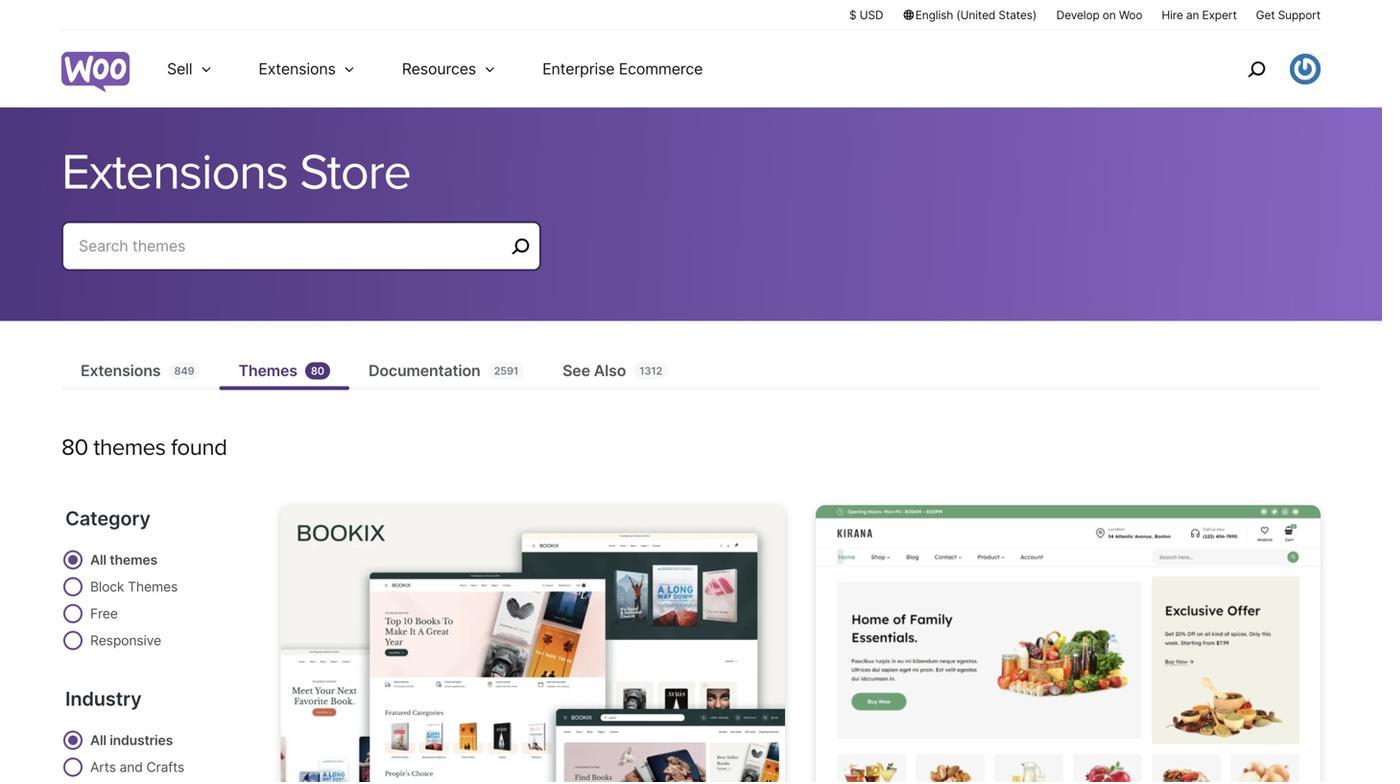 Task type: vqa. For each thing, say whether or not it's contained in the screenshot.
Hire
yes



Task type: locate. For each thing, give the bounding box(es) containing it.
extensions
[[259, 60, 336, 78], [61, 143, 288, 203], [81, 361, 161, 380]]

0 vertical spatial 80
[[311, 365, 324, 377]]

$ usd button
[[850, 7, 884, 23]]

develop
[[1057, 8, 1100, 22]]

support
[[1278, 8, 1321, 22]]

get support link
[[1256, 7, 1321, 23]]

all for category
[[90, 552, 106, 568]]

themes left found
[[93, 434, 165, 462]]

all up the arts
[[90, 732, 106, 749]]

hire an expert link
[[1162, 7, 1237, 23]]

resources
[[402, 60, 476, 78]]

open account menu image
[[1290, 54, 1321, 84]]

service navigation menu element
[[1207, 38, 1321, 100]]

see also
[[563, 361, 626, 380]]

themes
[[93, 434, 165, 462], [110, 552, 157, 568]]

1312
[[640, 365, 663, 377]]

enterprise ecommerce
[[542, 60, 703, 78]]

themes for all
[[110, 552, 157, 568]]

hire
[[1162, 8, 1183, 22]]

(united
[[957, 8, 996, 22]]

all
[[90, 552, 106, 568], [90, 732, 106, 749]]

documentation
[[369, 361, 481, 380]]

extensions store link
[[61, 143, 1321, 203]]

80
[[311, 365, 324, 377], [61, 434, 88, 462]]

extensions button
[[236, 31, 379, 108]]

themes
[[239, 361, 297, 380], [128, 579, 178, 595]]

themes up block themes
[[110, 552, 157, 568]]

1 all from the top
[[90, 552, 106, 568]]

get
[[1256, 8, 1275, 22]]

None search field
[[61, 221, 541, 294]]

0 vertical spatial themes
[[93, 434, 165, 462]]

develop on woo link
[[1057, 7, 1143, 23]]

all themes
[[90, 552, 157, 568]]

usd
[[860, 8, 884, 22]]

block themes
[[90, 579, 178, 595]]

Search themes search field
[[79, 233, 505, 260]]

arts
[[90, 759, 116, 776]]

0 horizontal spatial themes
[[128, 579, 178, 595]]

1 vertical spatial themes
[[110, 552, 157, 568]]

1 horizontal spatial 80
[[311, 365, 324, 377]]

1 vertical spatial all
[[90, 732, 106, 749]]

$ usd
[[850, 8, 884, 22]]

english (united states) button
[[903, 7, 1037, 23]]

free
[[90, 606, 118, 622]]

2 all from the top
[[90, 732, 106, 749]]

0 vertical spatial extensions
[[259, 60, 336, 78]]

themes right "849"
[[239, 361, 297, 380]]

and
[[120, 759, 143, 776]]

0 vertical spatial themes
[[239, 361, 297, 380]]

themes down all themes
[[128, 579, 178, 595]]

0 vertical spatial all
[[90, 552, 106, 568]]

849
[[174, 365, 194, 377]]

see
[[563, 361, 590, 380]]

english
[[916, 8, 954, 22]]

1 vertical spatial 80
[[61, 434, 88, 462]]

hire an expert
[[1162, 8, 1237, 22]]

all up block
[[90, 552, 106, 568]]

sell
[[167, 60, 192, 78]]

develop on woo
[[1057, 8, 1143, 22]]

also
[[594, 361, 626, 380]]

0 horizontal spatial 80
[[61, 434, 88, 462]]

2591
[[494, 365, 519, 377]]

search image
[[1241, 54, 1272, 84]]



Task type: describe. For each thing, give the bounding box(es) containing it.
extensions inside button
[[259, 60, 336, 78]]

all industries
[[90, 732, 173, 749]]

$
[[850, 8, 857, 22]]

woo
[[1119, 8, 1143, 22]]

1 vertical spatial extensions
[[61, 143, 288, 203]]

enterprise
[[542, 60, 615, 78]]

an
[[1186, 8, 1199, 22]]

80 for 80
[[311, 365, 324, 377]]

store
[[300, 143, 411, 203]]

2 vertical spatial extensions
[[81, 361, 161, 380]]

resources button
[[379, 31, 519, 108]]

80 themes found
[[61, 434, 227, 462]]

english (united states)
[[916, 8, 1037, 22]]

enterprise ecommerce link
[[519, 31, 726, 108]]

crafts
[[146, 759, 184, 776]]

arts and crafts
[[90, 759, 184, 776]]

on
[[1103, 8, 1116, 22]]

ecommerce
[[619, 60, 703, 78]]

states)
[[999, 8, 1037, 22]]

expert
[[1202, 8, 1237, 22]]

sell button
[[144, 31, 236, 108]]

themes for 80
[[93, 434, 165, 462]]

all for industry
[[90, 732, 106, 749]]

1 vertical spatial themes
[[128, 579, 178, 595]]

industries
[[110, 732, 173, 749]]

category
[[65, 507, 150, 530]]

responsive
[[90, 633, 161, 649]]

get support
[[1256, 8, 1321, 22]]

1 horizontal spatial themes
[[239, 361, 297, 380]]

industry
[[65, 687, 142, 711]]

found
[[171, 434, 227, 462]]

extensions store
[[61, 143, 411, 203]]

80 for 80 themes found
[[61, 434, 88, 462]]

block
[[90, 579, 124, 595]]



